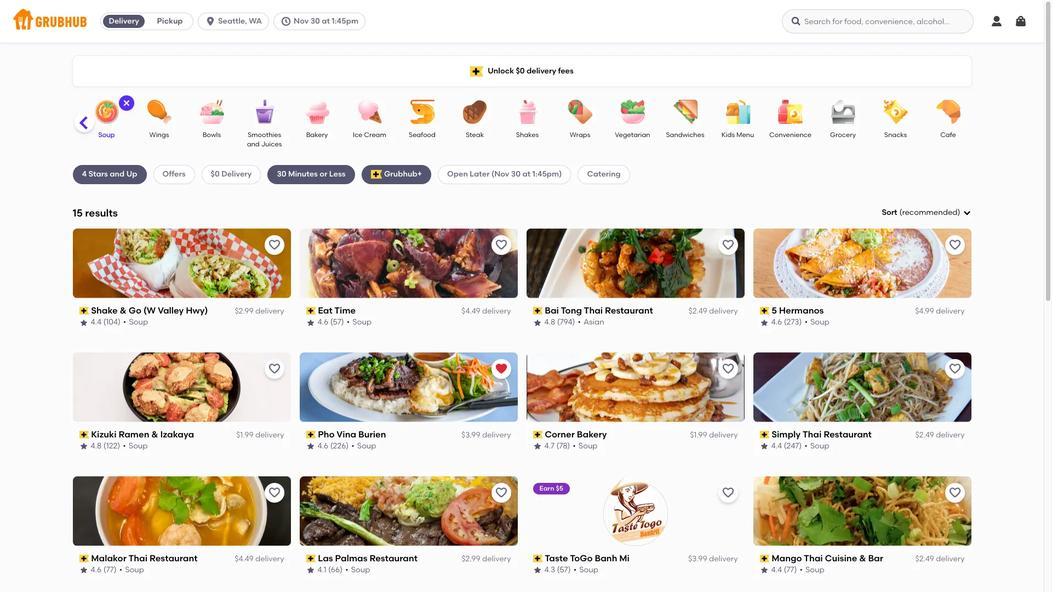 Task type: describe. For each thing, give the bounding box(es) containing it.
shake
[[91, 305, 118, 316]]

subscription pass image for pho vina burien
[[306, 431, 316, 439]]

$0 delivery
[[211, 170, 252, 179]]

soup for las palmas restaurant
[[351, 565, 370, 575]]

• soup for 5
[[805, 318, 830, 327]]

grubhub+
[[384, 170, 422, 179]]

1 vertical spatial &
[[151, 429, 158, 439]]

star icon image for 5 hermanos
[[760, 318, 769, 327]]

delivery for taste togo banh mi
[[709, 554, 738, 563]]

subscription pass image for 5 hermanos
[[760, 307, 770, 315]]

star icon image for simply thai restaurant
[[760, 442, 769, 451]]

15 results
[[73, 206, 118, 219]]

5 hermanos logo image
[[753, 228, 972, 298]]

bowls image
[[193, 100, 231, 124]]

save this restaurant image for kizuki ramen & izakaya
[[268, 362, 281, 375]]

restaurant down bai tong thai restaurant logo
[[605, 305, 653, 316]]

steak
[[466, 131, 484, 139]]

kizuki
[[91, 429, 117, 439]]

(77) for mango
[[784, 565, 797, 575]]

delivery for malakor thai restaurant
[[255, 554, 284, 563]]

4.6 for malakor
[[91, 565, 102, 575]]

star icon image for eat time
[[306, 318, 315, 327]]

star icon image for taste togo banh mi
[[533, 566, 542, 575]]

(77) for malakor
[[103, 565, 117, 575]]

results
[[85, 206, 118, 219]]

(794)
[[557, 318, 575, 327]]

4.6 (226)
[[318, 441, 349, 451]]

smoothies and juices image
[[245, 100, 284, 124]]

30 inside button
[[311, 16, 320, 26]]

soup for taste togo banh mi
[[580, 565, 599, 575]]

delivery for 5 hermanos
[[936, 306, 965, 316]]

delivery for simply thai restaurant
[[936, 430, 965, 440]]

las
[[318, 553, 333, 563]]

delivery for kizuki ramen & izakaya
[[255, 430, 284, 440]]

delivery for eat time
[[482, 306, 511, 316]]

• soup for kizuki
[[123, 441, 148, 451]]

none field containing sort
[[882, 207, 972, 218]]

nov 30 at 1:45pm
[[294, 16, 359, 26]]

subscription pass image for malakor thai restaurant
[[79, 555, 89, 562]]

(247)
[[784, 441, 802, 451]]

mango thai cuisine & bar logo image
[[753, 476, 972, 546]]

eat
[[318, 305, 333, 316]]

delivery for pho vina burien
[[482, 430, 511, 440]]

4.7
[[545, 441, 555, 451]]

sort
[[882, 208, 898, 217]]

mango thai cuisine & bar
[[772, 553, 884, 563]]

1 vertical spatial bakery
[[577, 429, 607, 439]]

• for mango
[[800, 565, 803, 575]]

subscription pass image for mango thai cuisine & bar
[[760, 555, 770, 562]]

$3.99 for pho vina burien
[[462, 430, 481, 440]]

malakor thai restaurant
[[91, 553, 198, 563]]

banh
[[595, 553, 618, 563]]

valley
[[158, 305, 184, 316]]

nov 30 at 1:45pm button
[[274, 13, 370, 30]]

$2.99 delivery for las palmas restaurant
[[462, 554, 511, 563]]

save this restaurant button for 5 hermanos
[[945, 235, 965, 255]]

• for las
[[345, 565, 348, 575]]

nov
[[294, 16, 309, 26]]

• soup for taste
[[574, 565, 599, 575]]

togo
[[570, 553, 593, 563]]

• soup for malakor
[[119, 565, 144, 575]]

thai for malakor thai restaurant
[[128, 553, 148, 563]]

taste
[[545, 553, 568, 563]]

$2.49 for bai tong thai restaurant
[[689, 306, 708, 316]]

4.7 (78)
[[545, 441, 570, 451]]

4.6 for 5
[[772, 318, 782, 327]]

4.6 (273)
[[772, 318, 802, 327]]

taste togo banh mi logo image
[[603, 476, 668, 546]]

star icon image for bai tong thai restaurant
[[533, 318, 542, 327]]

4.6 for pho
[[318, 441, 329, 451]]

save this restaurant button for mango thai cuisine & bar
[[945, 483, 965, 502]]

1 vertical spatial at
[[523, 170, 531, 179]]

ice
[[353, 131, 363, 139]]

• for pho
[[352, 441, 355, 451]]

wraps
[[570, 131, 591, 139]]

soup for kizuki ramen & izakaya
[[129, 441, 148, 451]]

1 horizontal spatial svg image
[[1015, 15, 1028, 28]]

malakor
[[91, 553, 127, 563]]

(122)
[[103, 441, 120, 451]]

30 minutes or less
[[277, 170, 346, 179]]

• for eat
[[347, 318, 350, 327]]

corner bakery
[[545, 429, 607, 439]]

4.4 (247)
[[772, 441, 802, 451]]

burien
[[359, 429, 386, 439]]

at inside button
[[322, 16, 330, 26]]

wings image
[[140, 100, 178, 124]]

0 horizontal spatial and
[[110, 170, 125, 179]]

time
[[335, 305, 356, 316]]

1 horizontal spatial delivery
[[222, 170, 252, 179]]

Search for food, convenience, alcohol... search field
[[782, 9, 974, 33]]

4.6 (57)
[[318, 318, 344, 327]]

corner
[[545, 429, 575, 439]]

fees
[[558, 66, 574, 76]]

soup for pho vina burien
[[357, 441, 376, 451]]

vegetarian image
[[614, 100, 652, 124]]

save this restaurant button for corner bakery
[[718, 359, 738, 379]]

$2.99 for shake & go (w valley hwy)
[[235, 306, 254, 316]]

restaurant for las palmas restaurant
[[370, 553, 418, 563]]

tong
[[561, 305, 582, 316]]

save this restaurant image for eat time
[[495, 238, 508, 252]]

bakery image
[[298, 100, 336, 124]]

wa
[[249, 16, 262, 26]]

corner bakery logo image
[[527, 352, 745, 422]]

donuts image
[[35, 100, 73, 124]]

cafe
[[941, 131, 956, 139]]

eat time
[[318, 305, 356, 316]]

offers
[[163, 170, 186, 179]]

1:45pm
[[332, 16, 359, 26]]

save this restaurant button for eat time
[[491, 235, 511, 255]]

(w
[[144, 305, 156, 316]]

minutes
[[288, 170, 318, 179]]

seattle,
[[218, 16, 247, 26]]

4.1
[[318, 565, 327, 575]]

palmas
[[335, 553, 368, 563]]

cuisine
[[825, 553, 858, 563]]

(57) for eat
[[330, 318, 344, 327]]

subscription pass image for las palmas restaurant
[[306, 555, 316, 562]]

save this restaurant image for simply thai restaurant
[[949, 362, 962, 375]]

cafe image
[[929, 100, 968, 124]]

pho vina burien logo image
[[300, 352, 518, 422]]

4.8 (794)
[[545, 318, 575, 327]]

star icon image for las palmas restaurant
[[306, 566, 315, 575]]

1 horizontal spatial $0
[[516, 66, 525, 76]]

bai tong thai restaurant
[[545, 305, 653, 316]]

star icon image for shake & go (w valley hwy)
[[79, 318, 88, 327]]

cream
[[364, 131, 386, 139]]

soup image
[[87, 100, 126, 124]]

convenience
[[770, 131, 812, 139]]

save this restaurant image for shake & go (w valley hwy)
[[268, 238, 281, 252]]

• for taste
[[574, 565, 577, 575]]

4 stars and up
[[82, 170, 137, 179]]

sort ( recommended )
[[882, 208, 961, 217]]

catering
[[587, 170, 621, 179]]

save this restaurant button for shake & go (w valley hwy)
[[265, 235, 284, 255]]

subscription pass image for shake & go (w valley hwy)
[[79, 307, 89, 315]]

• for kizuki
[[123, 441, 126, 451]]

thai for simply thai restaurant
[[803, 429, 822, 439]]

sandwiches image
[[666, 100, 705, 124]]

juices
[[261, 141, 282, 148]]

subscription pass image for simply thai restaurant
[[760, 431, 770, 439]]

$2.49 for simply thai restaurant
[[916, 430, 934, 440]]

soup for mango thai cuisine & bar
[[806, 565, 825, 575]]

• soup for corner
[[573, 441, 598, 451]]

soup for malakor thai restaurant
[[125, 565, 144, 575]]

restaurant for malakor thai restaurant
[[150, 553, 198, 563]]

$4.49 for malakor thai restaurant
[[235, 554, 254, 563]]

stars
[[89, 170, 108, 179]]

(226)
[[330, 441, 349, 451]]

simply thai restaurant logo image
[[753, 352, 972, 422]]

15
[[73, 206, 83, 219]]

star icon image for mango thai cuisine & bar
[[760, 566, 769, 575]]

kids menu
[[722, 131, 754, 139]]

saved restaurant button
[[491, 359, 511, 379]]

5
[[772, 305, 777, 316]]

pho
[[318, 429, 335, 439]]

subscription pass image for corner bakery
[[533, 431, 543, 439]]

later
[[470, 170, 490, 179]]

kizuki ramen & izakaya logo image
[[73, 352, 291, 422]]

$4.49 delivery for eat time
[[462, 306, 511, 316]]

• soup for shake
[[123, 318, 148, 327]]

saved restaurant image
[[495, 362, 508, 375]]

bowls
[[203, 131, 221, 139]]

snacks image
[[877, 100, 915, 124]]

4.8 (122)
[[91, 441, 120, 451]]

delivery for bai tong thai restaurant
[[709, 306, 738, 316]]

4.4 (104)
[[91, 318, 121, 327]]

0 horizontal spatial bakery
[[306, 131, 328, 139]]

ramen
[[119, 429, 149, 439]]



Task type: vqa. For each thing, say whether or not it's contained in the screenshot.
Corner Bakery
yes



Task type: locate. For each thing, give the bounding box(es) containing it.
seafood image
[[403, 100, 442, 124]]

and
[[247, 141, 260, 148], [110, 170, 125, 179]]

4.4 for mango thai cuisine & bar
[[772, 565, 782, 575]]

• soup
[[123, 318, 148, 327], [347, 318, 372, 327], [805, 318, 830, 327], [123, 441, 148, 451], [352, 441, 376, 451], [573, 441, 598, 451], [805, 441, 830, 451], [119, 565, 144, 575], [345, 565, 370, 575], [574, 565, 599, 575], [800, 565, 825, 575]]

• down togo
[[574, 565, 577, 575]]

subscription pass image left pho
[[306, 431, 316, 439]]

wraps image
[[561, 100, 599, 124]]

0 horizontal spatial &
[[120, 305, 127, 316]]

$2.49 delivery
[[689, 306, 738, 316], [916, 430, 965, 440], [916, 554, 965, 563]]

$3.99 for taste togo banh mi
[[689, 554, 708, 563]]

$1.99 delivery
[[236, 430, 284, 440], [690, 430, 738, 440]]

and left up
[[110, 170, 125, 179]]

(57) for taste
[[557, 565, 571, 575]]

2 $1.99 from the left
[[690, 430, 708, 440]]

• soup down burien
[[352, 441, 376, 451]]

4.4 down "shake" on the bottom left of the page
[[91, 318, 101, 327]]

(77) down the malakor
[[103, 565, 117, 575]]

• soup down go
[[123, 318, 148, 327]]

pickup
[[157, 16, 183, 26]]

4.8 for bai tong thai restaurant
[[545, 318, 556, 327]]

1 vertical spatial $3.99 delivery
[[689, 554, 738, 563]]

• soup down time
[[347, 318, 372, 327]]

• soup for simply
[[805, 441, 830, 451]]

2 horizontal spatial &
[[860, 553, 866, 563]]

• down pho vina burien
[[352, 441, 355, 451]]

grubhub plus flag logo image
[[470, 66, 484, 76], [371, 170, 382, 179]]

simply
[[772, 429, 801, 439]]

star icon image left 4.6 (273)
[[760, 318, 769, 327]]

$0 right unlock
[[516, 66, 525, 76]]

0 vertical spatial $0
[[516, 66, 525, 76]]

subscription pass image left corner
[[533, 431, 543, 439]]

subscription pass image for bai tong thai restaurant
[[533, 307, 543, 315]]

0 vertical spatial and
[[247, 141, 260, 148]]

soup down mango thai cuisine & bar
[[806, 565, 825, 575]]

delivery down smoothies and juices
[[222, 170, 252, 179]]

save this restaurant image for las palmas restaurant
[[495, 486, 508, 499]]

hwy)
[[186, 305, 208, 316]]

0 vertical spatial $4.49 delivery
[[462, 306, 511, 316]]

1 vertical spatial $2.99
[[462, 554, 481, 563]]

svg image
[[991, 15, 1004, 28], [205, 16, 216, 27], [791, 16, 802, 27], [122, 99, 131, 107], [963, 208, 972, 217]]

4.6 down 5
[[772, 318, 782, 327]]

4.8 down bai
[[545, 318, 556, 327]]

go
[[129, 305, 141, 316]]

• soup down ramen
[[123, 441, 148, 451]]

save this restaurant button for kizuki ramen & izakaya
[[265, 359, 284, 379]]

subscription pass image left mango at the bottom right of the page
[[760, 555, 770, 562]]

hermanos
[[779, 305, 824, 316]]

• soup for las
[[345, 565, 370, 575]]

grubhub plus flag logo image for grubhub+
[[371, 170, 382, 179]]

pickup button
[[147, 13, 193, 30]]

save this restaurant button for simply thai restaurant
[[945, 359, 965, 379]]

soup down go
[[129, 318, 148, 327]]

4.4 down mango at the bottom right of the page
[[772, 565, 782, 575]]

taste togo banh mi
[[545, 553, 630, 563]]

• asian
[[578, 318, 605, 327]]

star icon image left 4.4 (77) at the bottom right of page
[[760, 566, 769, 575]]

• soup down the palmas
[[345, 565, 370, 575]]

soup down 'simply thai restaurant' at the right bottom of the page
[[811, 441, 830, 451]]

1 horizontal spatial &
[[151, 429, 158, 439]]

$1.99 for kizuki ramen & izakaya
[[236, 430, 254, 440]]

star icon image left 4.6 (226)
[[306, 442, 315, 451]]

1 horizontal spatial and
[[247, 141, 260, 148]]

thai up asian
[[584, 305, 603, 316]]

• soup down malakor thai restaurant
[[119, 565, 144, 575]]

star icon image left 4.8 (122)
[[79, 442, 88, 451]]

subscription pass image left the eat
[[306, 307, 316, 315]]

4.6
[[318, 318, 329, 327], [772, 318, 782, 327], [318, 441, 329, 451], [91, 565, 102, 575]]

$2.99 delivery
[[235, 306, 284, 316], [462, 554, 511, 563]]

restaurant down simply thai restaurant logo
[[824, 429, 872, 439]]

delivery for shake & go (w valley hwy)
[[255, 306, 284, 316]]

shakes
[[516, 131, 539, 139]]

• down time
[[347, 318, 350, 327]]

0 horizontal spatial (77)
[[103, 565, 117, 575]]

1 vertical spatial and
[[110, 170, 125, 179]]

malakor thai restaurant logo image
[[73, 476, 291, 546]]

1 vertical spatial $4.49
[[235, 554, 254, 563]]

0 horizontal spatial $4.49 delivery
[[235, 554, 284, 563]]

delivery inside button
[[109, 16, 139, 26]]

0 horizontal spatial $2.99 delivery
[[235, 306, 284, 316]]

0 vertical spatial at
[[322, 16, 330, 26]]

• down the hermanos
[[805, 318, 808, 327]]

&
[[120, 305, 127, 316], [151, 429, 158, 439], [860, 553, 866, 563]]

thai right mango at the bottom right of the page
[[804, 553, 823, 563]]

30 right '(nov'
[[511, 170, 521, 179]]

• right 4.4 (77) at the bottom right of page
[[800, 565, 803, 575]]

0 vertical spatial (57)
[[330, 318, 344, 327]]

grocery image
[[824, 100, 863, 124]]

$4.49 delivery for malakor thai restaurant
[[235, 554, 284, 563]]

save this restaurant image
[[268, 362, 281, 375], [722, 362, 735, 375], [949, 362, 962, 375], [268, 486, 281, 499], [495, 486, 508, 499], [722, 486, 735, 499], [949, 486, 962, 499]]

3 save this restaurant image from the left
[[722, 238, 735, 252]]

1 vertical spatial $2.99 delivery
[[462, 554, 511, 563]]

0 horizontal spatial $3.99 delivery
[[462, 430, 511, 440]]

shake & go (w valley hwy) logo image
[[73, 228, 291, 298]]

soup down soup image
[[98, 131, 115, 139]]

1 horizontal spatial $3.99 delivery
[[689, 554, 738, 563]]

steak image
[[456, 100, 494, 124]]

pho vina burien
[[318, 429, 386, 439]]

0 horizontal spatial 4.8
[[91, 441, 102, 451]]

0 vertical spatial $3.99
[[462, 430, 481, 440]]

soup for 5 hermanos
[[811, 318, 830, 327]]

earn
[[540, 484, 555, 492]]

subscription pass image left the malakor
[[79, 555, 89, 562]]

save this restaurant button for las palmas restaurant
[[491, 483, 511, 502]]

$4.49 for eat time
[[462, 306, 481, 316]]

bar
[[869, 553, 884, 563]]

star icon image left 4.8 (794)
[[533, 318, 542, 327]]

30 right nov
[[311, 16, 320, 26]]

• right the (78)
[[573, 441, 576, 451]]

(57) down taste
[[557, 565, 571, 575]]

$2.49 for mango thai cuisine & bar
[[916, 554, 934, 563]]

subscription pass image left taste
[[533, 555, 543, 562]]

bai tong thai restaurant logo image
[[527, 228, 745, 298]]

• soup for eat
[[347, 318, 372, 327]]

star icon image left 4.1 at the left of the page
[[306, 566, 315, 575]]

smoothies
[[248, 131, 281, 139]]

star icon image left 4.6 (57)
[[306, 318, 315, 327]]

$4.99
[[916, 306, 934, 316]]

1 $1.99 from the left
[[236, 430, 254, 440]]

save this restaurant image for bai tong thai restaurant
[[722, 238, 735, 252]]

svg image inside nov 30 at 1:45pm button
[[281, 16, 292, 27]]

)
[[958, 208, 961, 217]]

• soup down the hermanos
[[805, 318, 830, 327]]

star icon image for malakor thai restaurant
[[79, 566, 88, 575]]

unlock
[[488, 66, 514, 76]]

restaurant right the palmas
[[370, 553, 418, 563]]

• right (247) on the right of page
[[805, 441, 808, 451]]

star icon image left 4.3
[[533, 566, 542, 575]]

0 horizontal spatial $3.99
[[462, 430, 481, 440]]

1:45pm)
[[533, 170, 562, 179]]

$3.99 delivery
[[462, 430, 511, 440], [689, 554, 738, 563]]

delivery for mango thai cuisine & bar
[[936, 554, 965, 563]]

soup down ramen
[[129, 441, 148, 451]]

bai
[[545, 305, 559, 316]]

1 horizontal spatial (77)
[[784, 565, 797, 575]]

1 (77) from the left
[[103, 565, 117, 575]]

4.3
[[545, 565, 555, 575]]

subscription pass image for taste togo banh mi
[[533, 555, 543, 562]]

star icon image left the 4.6 (77) on the left
[[79, 566, 88, 575]]

main navigation navigation
[[0, 0, 1044, 43]]

$0
[[516, 66, 525, 76], [211, 170, 220, 179]]

kids
[[722, 131, 735, 139]]

$4.49 delivery
[[462, 306, 511, 316], [235, 554, 284, 563]]

grubhub plus flag logo image for unlock $0 delivery fees
[[470, 66, 484, 76]]

$2.49 delivery for simply thai restaurant
[[916, 430, 965, 440]]

bakery down "bakery" image
[[306, 131, 328, 139]]

$2.99
[[235, 306, 254, 316], [462, 554, 481, 563]]

wings
[[149, 131, 169, 139]]

restaurant down the malakor thai restaurant logo
[[150, 553, 198, 563]]

shake & go (w valley hwy)
[[91, 305, 208, 316]]

star icon image left 4.4 (104)
[[79, 318, 88, 327]]

star icon image for kizuki ramen & izakaya
[[79, 442, 88, 451]]

$2.49
[[689, 306, 708, 316], [916, 430, 934, 440], [916, 554, 934, 563]]

delivery for corner bakery
[[709, 430, 738, 440]]

$5
[[556, 484, 564, 492]]

save this restaurant button
[[265, 235, 284, 255], [491, 235, 511, 255], [718, 235, 738, 255], [945, 235, 965, 255], [265, 359, 284, 379], [718, 359, 738, 379], [945, 359, 965, 379], [265, 483, 284, 502], [491, 483, 511, 502], [718, 483, 738, 502], [945, 483, 965, 502]]

soup down the hermanos
[[811, 318, 830, 327]]

0 horizontal spatial 30
[[277, 170, 287, 179]]

4.3 (57)
[[545, 565, 571, 575]]

star icon image for corner bakery
[[533, 442, 542, 451]]

0 vertical spatial delivery
[[109, 16, 139, 26]]

4.4 down simply
[[772, 441, 782, 451]]

4.4 for shake & go (w valley hwy)
[[91, 318, 101, 327]]

at left the 1:45pm
[[322, 16, 330, 26]]

2 vertical spatial $2.49 delivery
[[916, 554, 965, 563]]

convenience image
[[772, 100, 810, 124]]

soup down burien
[[357, 441, 376, 451]]

thai for mango thai cuisine & bar
[[804, 553, 823, 563]]

las palmas restaurant
[[318, 553, 418, 563]]

0 horizontal spatial $1.99 delivery
[[236, 430, 284, 440]]

kids menu image
[[719, 100, 757, 124]]

1 vertical spatial delivery
[[222, 170, 252, 179]]

0 horizontal spatial delivery
[[109, 16, 139, 26]]

• for corner
[[573, 441, 576, 451]]

menu
[[737, 131, 754, 139]]

unlock $0 delivery fees
[[488, 66, 574, 76]]

(77) down mango at the bottom right of the page
[[784, 565, 797, 575]]

• soup down 'simply thai restaurant' at the right bottom of the page
[[805, 441, 830, 451]]

0 vertical spatial $2.99 delivery
[[235, 306, 284, 316]]

4.6 down the eat
[[318, 318, 329, 327]]

subscription pass image
[[79, 307, 89, 315], [306, 307, 316, 315], [760, 307, 770, 315], [306, 431, 316, 439], [533, 431, 543, 439], [760, 431, 770, 439], [306, 555, 316, 562], [760, 555, 770, 562]]

4.4 for simply thai restaurant
[[772, 441, 782, 451]]

1 horizontal spatial $1.99
[[690, 430, 708, 440]]

• right "(66)"
[[345, 565, 348, 575]]

1 horizontal spatial $2.99
[[462, 554, 481, 563]]

save this restaurant image
[[268, 238, 281, 252], [495, 238, 508, 252], [722, 238, 735, 252], [949, 238, 962, 252]]

1 horizontal spatial grubhub plus flag logo image
[[470, 66, 484, 76]]

subscription pass image for kizuki ramen & izakaya
[[79, 431, 89, 439]]

vegetarian
[[615, 131, 651, 139]]

open
[[447, 170, 468, 179]]

• soup for pho
[[352, 441, 376, 451]]

(57) down eat time
[[330, 318, 344, 327]]

4
[[82, 170, 87, 179]]

and inside smoothies and juices
[[247, 141, 260, 148]]

1 horizontal spatial $1.99 delivery
[[690, 430, 738, 440]]

0 horizontal spatial at
[[322, 16, 330, 26]]

0 horizontal spatial $2.99
[[235, 306, 254, 316]]

thai right the malakor
[[128, 553, 148, 563]]

star icon image for pho vina burien
[[306, 442, 315, 451]]

$1.99 delivery for kizuki ramen & izakaya
[[236, 430, 284, 440]]

2 vertical spatial $2.49
[[916, 554, 934, 563]]

or
[[320, 170, 328, 179]]

0 vertical spatial 4.4
[[91, 318, 101, 327]]

0 vertical spatial 4.8
[[545, 318, 556, 327]]

1 vertical spatial $0
[[211, 170, 220, 179]]

0 vertical spatial bakery
[[306, 131, 328, 139]]

0 horizontal spatial (57)
[[330, 318, 344, 327]]

30 left the minutes at the left top of the page
[[277, 170, 287, 179]]

4.4
[[91, 318, 101, 327], [772, 441, 782, 451], [772, 565, 782, 575]]

0 vertical spatial $3.99 delivery
[[462, 430, 511, 440]]

1 horizontal spatial $4.49
[[462, 306, 481, 316]]

earn $5
[[540, 484, 564, 492]]

1 horizontal spatial at
[[523, 170, 531, 179]]

restaurant
[[605, 305, 653, 316], [824, 429, 872, 439], [150, 553, 198, 563], [370, 553, 418, 563]]

2 vertical spatial 4.4
[[772, 565, 782, 575]]

(78)
[[557, 441, 570, 451]]

1 horizontal spatial $3.99
[[689, 554, 708, 563]]

subscription pass image left bai
[[533, 307, 543, 315]]

2 vertical spatial &
[[860, 553, 866, 563]]

1 horizontal spatial 30
[[311, 16, 320, 26]]

open later (nov 30 at 1:45pm)
[[447, 170, 562, 179]]

0 vertical spatial &
[[120, 305, 127, 316]]

4 save this restaurant image from the left
[[949, 238, 962, 252]]

subscription pass image left "shake" on the bottom left of the page
[[79, 307, 89, 315]]

4.6 down pho
[[318, 441, 329, 451]]

$1.99 delivery for corner bakery
[[690, 430, 738, 440]]

• right '(104)'
[[123, 318, 126, 327]]

save this restaurant image for 5 hermanos
[[949, 238, 962, 252]]

• soup down mango thai cuisine & bar
[[800, 565, 825, 575]]

4.8 down kizuki
[[91, 441, 102, 451]]

• soup for mango
[[800, 565, 825, 575]]

restaurant for simply thai restaurant
[[824, 429, 872, 439]]

1 vertical spatial $3.99
[[689, 554, 708, 563]]

& left bar
[[860, 553, 866, 563]]

$4.99 delivery
[[916, 306, 965, 316]]

soup down malakor thai restaurant
[[125, 565, 144, 575]]

1 vertical spatial 4.4
[[772, 441, 782, 451]]

(
[[900, 208, 903, 217]]

star icon image left 4.7
[[533, 442, 542, 451]]

soup down corner bakery
[[579, 441, 598, 451]]

1 vertical spatial $4.49 delivery
[[235, 554, 284, 563]]

star icon image
[[79, 318, 88, 327], [306, 318, 315, 327], [533, 318, 542, 327], [760, 318, 769, 327], [79, 442, 88, 451], [306, 442, 315, 451], [533, 442, 542, 451], [760, 442, 769, 451], [79, 566, 88, 575], [306, 566, 315, 575], [533, 566, 542, 575], [760, 566, 769, 575]]

0 horizontal spatial $4.49
[[235, 554, 254, 563]]

• for simply
[[805, 441, 808, 451]]

5 hermanos
[[772, 305, 824, 316]]

• for 5
[[805, 318, 808, 327]]

4.1 (66)
[[318, 565, 343, 575]]

star icon image left the 4.4 (247)
[[760, 442, 769, 451]]

$3.99
[[462, 430, 481, 440], [689, 554, 708, 563]]

4.6 down the malakor
[[91, 565, 102, 575]]

thai
[[584, 305, 603, 316], [803, 429, 822, 439], [128, 553, 148, 563], [804, 553, 823, 563]]

1 vertical spatial (57)
[[557, 565, 571, 575]]

• down the malakor
[[119, 565, 122, 575]]

1 horizontal spatial 4.8
[[545, 318, 556, 327]]

izakaya
[[160, 429, 194, 439]]

None field
[[882, 207, 972, 218]]

eat time logo image
[[300, 228, 518, 298]]

svg image inside seattle, wa button
[[205, 16, 216, 27]]

$2.49 delivery for mango thai cuisine & bar
[[916, 554, 965, 563]]

and down smoothies
[[247, 141, 260, 148]]

• right (794)
[[578, 318, 581, 327]]

• for bai
[[578, 318, 581, 327]]

sandwiches
[[666, 131, 705, 139]]

0 vertical spatial $2.99
[[235, 306, 254, 316]]

0 vertical spatial grubhub plus flag logo image
[[470, 66, 484, 76]]

1 horizontal spatial $4.49 delivery
[[462, 306, 511, 316]]

las palmas restaurant logo image
[[300, 476, 518, 546]]

subscription pass image left las
[[306, 555, 316, 562]]

grubhub plus flag logo image left unlock
[[470, 66, 484, 76]]

2 horizontal spatial 30
[[511, 170, 521, 179]]

1 vertical spatial grubhub plus flag logo image
[[371, 170, 382, 179]]

2 save this restaurant image from the left
[[495, 238, 508, 252]]

1 vertical spatial $2.49
[[916, 430, 934, 440]]

1 vertical spatial $2.49 delivery
[[916, 430, 965, 440]]

ice cream
[[353, 131, 386, 139]]

shakes image
[[508, 100, 547, 124]]

delivery left pickup
[[109, 16, 139, 26]]

0 horizontal spatial grubhub plus flag logo image
[[371, 170, 382, 179]]

0 horizontal spatial $0
[[211, 170, 220, 179]]

soup down time
[[353, 318, 372, 327]]

ice cream image
[[351, 100, 389, 124]]

1 horizontal spatial (57)
[[557, 565, 571, 575]]

soup for eat time
[[353, 318, 372, 327]]

0 vertical spatial $2.49 delivery
[[689, 306, 738, 316]]

save this restaurant button for malakor thai restaurant
[[265, 483, 284, 502]]

soup down las palmas restaurant
[[351, 565, 370, 575]]

0 vertical spatial $4.49
[[462, 306, 481, 316]]

• for malakor
[[119, 565, 122, 575]]

$3.99 delivery for taste togo banh mi
[[689, 554, 738, 563]]

subscription pass image left kizuki
[[79, 431, 89, 439]]

• soup down corner bakery
[[573, 441, 598, 451]]

mi
[[620, 553, 630, 563]]

4.8 for kizuki ramen & izakaya
[[91, 441, 102, 451]]

1 save this restaurant image from the left
[[268, 238, 281, 252]]

2 (77) from the left
[[784, 565, 797, 575]]

subscription pass image for eat time
[[306, 307, 316, 315]]

0 horizontal spatial svg image
[[281, 16, 292, 27]]

bakery right corner
[[577, 429, 607, 439]]

1 horizontal spatial $2.99 delivery
[[462, 554, 511, 563]]

& left go
[[120, 305, 127, 316]]

seafood
[[409, 131, 436, 139]]

(273)
[[784, 318, 802, 327]]

delivery for las palmas restaurant
[[482, 554, 511, 563]]

• for shake
[[123, 318, 126, 327]]

2 $1.99 delivery from the left
[[690, 430, 738, 440]]

svg image
[[1015, 15, 1028, 28], [281, 16, 292, 27]]

smoothies and juices
[[247, 131, 282, 148]]

0 horizontal spatial $1.99
[[236, 430, 254, 440]]

• right (122)
[[123, 441, 126, 451]]

less
[[329, 170, 346, 179]]

grubhub plus flag logo image left grubhub+
[[371, 170, 382, 179]]

delivery button
[[101, 13, 147, 30]]

thai right simply
[[803, 429, 822, 439]]

kizuki ramen & izakaya
[[91, 429, 194, 439]]

subscription pass image
[[533, 307, 543, 315], [79, 431, 89, 439], [79, 555, 89, 562], [533, 555, 543, 562]]

1 $1.99 delivery from the left
[[236, 430, 284, 440]]

1 vertical spatial 4.8
[[91, 441, 102, 451]]

•
[[123, 318, 126, 327], [347, 318, 350, 327], [578, 318, 581, 327], [805, 318, 808, 327], [123, 441, 126, 451], [352, 441, 355, 451], [573, 441, 576, 451], [805, 441, 808, 451], [119, 565, 122, 575], [345, 565, 348, 575], [574, 565, 577, 575], [800, 565, 803, 575]]

& right ramen
[[151, 429, 158, 439]]

soup for shake & go (w valley hwy)
[[129, 318, 148, 327]]

subscription pass image left simply
[[760, 431, 770, 439]]

seattle, wa button
[[198, 13, 274, 30]]

bakery
[[306, 131, 328, 139], [577, 429, 607, 439]]

asian
[[584, 318, 605, 327]]

• soup down taste togo banh mi
[[574, 565, 599, 575]]

4.8
[[545, 318, 556, 327], [91, 441, 102, 451]]

subscription pass image left 5
[[760, 307, 770, 315]]

1 horizontal spatial bakery
[[577, 429, 607, 439]]

soup down taste togo banh mi
[[580, 565, 599, 575]]

at left 1:45pm)
[[523, 170, 531, 179]]

$0 down bowls
[[211, 170, 220, 179]]

$1.99 for corner bakery
[[690, 430, 708, 440]]

0 vertical spatial $2.49
[[689, 306, 708, 316]]



